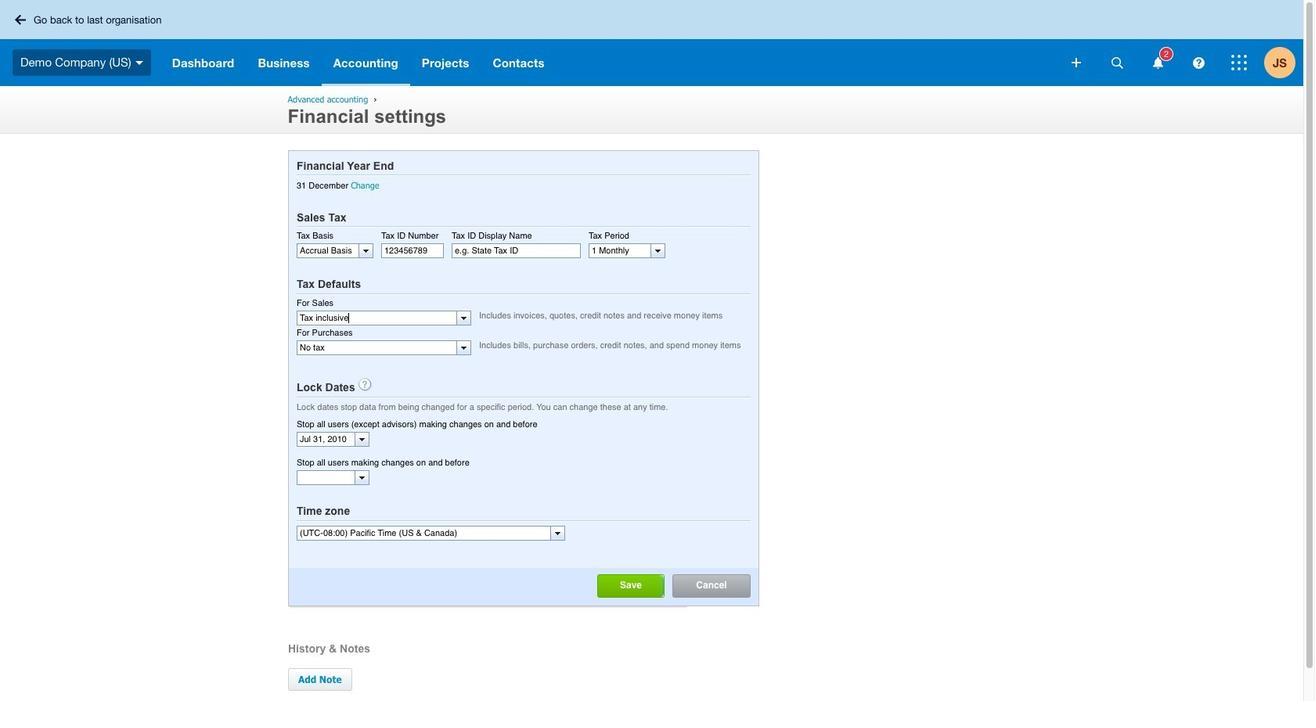 Task type: describe. For each thing, give the bounding box(es) containing it.
what's this? image
[[358, 378, 372, 392]]



Task type: locate. For each thing, give the bounding box(es) containing it.
None text field
[[381, 244, 444, 259], [298, 433, 355, 446], [298, 471, 355, 485], [381, 244, 444, 259], [298, 433, 355, 446], [298, 471, 355, 485]]

None text field
[[452, 244, 581, 259], [298, 244, 359, 258], [590, 244, 651, 258], [298, 311, 457, 325], [298, 341, 457, 355], [298, 527, 551, 540], [452, 244, 581, 259], [298, 244, 359, 258], [590, 244, 651, 258], [298, 311, 457, 325], [298, 341, 457, 355], [298, 527, 551, 540]]

1 horizontal spatial svg image
[[1193, 57, 1205, 69]]

svg image
[[1232, 55, 1247, 70], [1193, 57, 1205, 69], [1072, 58, 1081, 67]]

2 horizontal spatial svg image
[[1232, 55, 1247, 70]]

banner
[[0, 0, 1304, 86]]

0 horizontal spatial svg image
[[1072, 58, 1081, 67]]

svg image
[[15, 14, 26, 25], [1112, 57, 1123, 69], [1153, 57, 1163, 69], [135, 61, 143, 65]]



Task type: vqa. For each thing, say whether or not it's contained in the screenshot.
'Entries'
no



